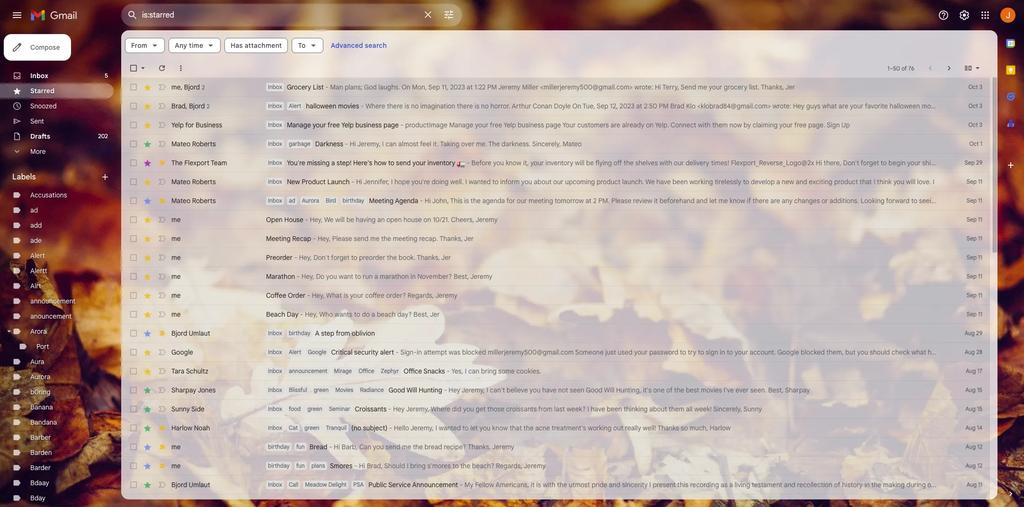 Task type: describe. For each thing, give the bounding box(es) containing it.
mateo roberts for inbox
[[172, 178, 216, 186]]

2 for brad
[[207, 103, 210, 110]]

13 row from the top
[[121, 305, 991, 324]]

- down plans;
[[361, 102, 364, 110]]

0 vertical spatial best,
[[454, 272, 469, 281]]

to left try
[[681, 348, 687, 357]]

connect
[[671, 121, 697, 129]]

mateo roberts for darkness
[[172, 140, 216, 148]]

meadow
[[305, 481, 327, 489]]

1 horizontal spatial what
[[912, 348, 927, 357]]

your up darkness
[[313, 121, 326, 129]]

add
[[30, 221, 42, 230]]

2 horizontal spatial at
[[637, 102, 643, 110]]

birthday down cat
[[268, 444, 290, 451]]

meeting agenda - hi john, this is the agenda for our meeting tomorrow at 2 pm. please review it beforehand and let me know if there are any changes or additions. looking forward to seeing you.best,emily
[[369, 197, 985, 205]]

1 horizontal spatial from
[[539, 405, 553, 414]]

to left inform
[[493, 178, 499, 186]]

1 sunny from the left
[[172, 405, 190, 414]]

1 vertical spatial on
[[424, 216, 431, 224]]

0 vertical spatial movies
[[338, 102, 359, 110]]

1 yelp from the left
[[172, 121, 184, 129]]

1 horizontal spatial we
[[646, 178, 655, 186]]

ever
[[736, 386, 749, 395]]

alertt
[[30, 267, 47, 275]]

- right alert
[[396, 348, 399, 357]]

0 vertical spatial wrote:
[[635, 83, 654, 91]]

2 horizontal spatial with
[[699, 121, 711, 129]]

aug for hey jeremy, i can't believe you have not seen good will hunting, it's one of the best movies i've ever seen. best, sharpay
[[966, 387, 976, 394]]

barber link
[[30, 434, 51, 442]]

as
[[721, 481, 728, 489]]

your left account.
[[735, 348, 749, 357]]

0 horizontal spatial for
[[185, 121, 194, 129]]

1 horizontal spatial that
[[860, 178, 873, 186]]

delight
[[329, 481, 347, 489]]

oct for jer
[[969, 83, 979, 91]]

row containing harlow noah
[[121, 419, 991, 438]]

page.
[[809, 121, 826, 129]]

1 row from the top
[[121, 78, 991, 97]]

sep 11 for open house - hey, we will be having an open house on 10/21. cheers, jeremy
[[968, 216, 983, 223]]

0 vertical spatial ad
[[289, 197, 296, 204]]

jeremy left miller
[[499, 83, 521, 91]]

cheers,
[[451, 216, 475, 224]]

aug for hey jeremy, where did you get those croissants from last week? i have been thinking about them all week! sincerely, sunny
[[966, 406, 976, 413]]

1 horizontal spatial meeting
[[529, 197, 554, 205]]

well!
[[643, 424, 657, 433]]

a right as
[[730, 481, 734, 489]]

barb,
[[342, 443, 358, 452]]

doing
[[432, 178, 449, 186]]

can for hi jeremy, i can almost feel it. taking over me. the darkness. sincerely, mateo
[[386, 140, 397, 148]]

1 blocked from the left
[[463, 348, 486, 357]]

1 sep 11 from the top
[[968, 178, 983, 185]]

croissants
[[507, 405, 537, 414]]

oblivion
[[352, 329, 375, 338]]

alert for halloween
[[289, 102, 301, 109]]

sep 29
[[966, 159, 983, 166]]

and right the testament
[[785, 481, 796, 489]]

is right this
[[465, 197, 469, 205]]

your left grocery
[[709, 83, 723, 91]]

about for you
[[534, 178, 552, 186]]

refresh image
[[157, 63, 167, 73]]

main content containing from
[[121, 30, 1025, 507]]

you right think
[[894, 178, 905, 186]]

recollection
[[798, 481, 833, 489]]

- right order
[[307, 291, 310, 300]]

to right try
[[699, 348, 705, 357]]

you're
[[287, 159, 306, 167]]

2 horizontal spatial that
[[974, 159, 986, 167]]

i right love.
[[934, 178, 935, 186]]

mateo roberts for meeting
[[172, 197, 216, 205]]

barder
[[30, 464, 51, 472]]

i left hope
[[391, 178, 393, 186]]

0 horizontal spatial what
[[823, 102, 838, 110]]

sent link
[[30, 117, 44, 126]]

radiance
[[360, 387, 384, 394]]

- right day
[[300, 310, 303, 319]]

1 sharpay from the left
[[172, 386, 197, 395]]

meeting for meeting agenda - hi john, this is the agenda for our meeting tomorrow at 2 pm. please review it beforehand and let me know if there are any changes or additions. looking forward to seeing you.best,emily
[[369, 197, 394, 205]]

side
[[191, 405, 205, 414]]

0 horizontal spatial best,
[[414, 310, 429, 319]]

1 horizontal spatial working
[[690, 178, 714, 186]]

1 horizontal spatial forget
[[861, 159, 880, 167]]

main menu image
[[11, 9, 23, 21]]

i left present
[[650, 481, 652, 489]]

to button
[[292, 38, 323, 53]]

1 inventory from the left
[[428, 159, 456, 167]]

alert inside labels navigation
[[30, 252, 45, 260]]

your right used
[[635, 348, 648, 357]]

1 horizontal spatial don't
[[844, 159, 860, 167]]

americans,
[[496, 481, 530, 489]]

oct 1
[[970, 140, 983, 147]]

in right history
[[865, 481, 870, 489]]

inbox inside "inbox grocery list - man plans; god laughs. on mon, sep 11, 2023 at 1:22 pm jeremy miller <millerjeremy500@gmail.com> wrote: hi terry, send me your grocery list. thanks, jer"
[[268, 83, 282, 91]]

1 horizontal spatial for
[[507, 197, 516, 205]]

1 oct 3 from the top
[[969, 83, 983, 91]]

b0ring
[[30, 388, 50, 397]]

2 product from the left
[[835, 178, 859, 186]]

bjord umlaut for public service announcement
[[172, 481, 210, 489]]

1 horizontal spatial there
[[457, 102, 473, 110]]

develop
[[752, 178, 775, 186]]

customers
[[578, 121, 609, 129]]

birthday right bird in the left of the page
[[343, 197, 365, 204]]

aug up check
[[965, 330, 976, 337]]

3 for up
[[980, 121, 983, 128]]

2 manage from the left
[[450, 121, 474, 129]]

brad , bjord 2
[[172, 102, 210, 110]]

2 harlow from the left
[[710, 424, 731, 433]]

hope
[[395, 178, 410, 186]]

9 11 from the top
[[979, 481, 983, 489]]

2 horizontal spatial google
[[778, 348, 800, 357]]

inbox inside inbox manage your free yelp business page - productimage manage your free yelp business page your customers are already on yelp. connect with them now by claiming your free page. sign up
[[268, 121, 282, 128]]

older image
[[945, 63, 955, 73]]

announcement inside labels navigation
[[30, 297, 75, 306]]

aug 11
[[967, 481, 983, 489]]

2 vertical spatial will
[[336, 216, 345, 224]]

oct for free
[[969, 121, 979, 128]]

roberts for meeting
[[192, 197, 216, 205]]

0 vertical spatial regards,
[[408, 291, 434, 300]]

gmail image
[[30, 6, 82, 25]]

1 horizontal spatial the
[[489, 140, 500, 148]]

1 vertical spatial been
[[607, 405, 623, 414]]

hey, left do
[[302, 272, 315, 281]]

jer right list.
[[786, 83, 796, 91]]

2 horizontal spatial can
[[1000, 159, 1011, 167]]

- right launch
[[352, 178, 355, 186]]

1 vertical spatial regards,
[[496, 462, 523, 471]]

1 horizontal spatial please
[[612, 197, 632, 205]]

before
[[472, 159, 492, 167]]

0 vertical spatial hey
[[794, 102, 805, 110]]

0 vertical spatial them
[[713, 121, 728, 129]]

send right sep 29
[[1013, 159, 1025, 167]]

office for office snacks - yes, i can bring some cookies.
[[404, 367, 422, 376]]

alert link
[[30, 252, 45, 260]]

0 horizontal spatial it
[[531, 481, 535, 489]]

jeremy down agenda
[[476, 216, 498, 224]]

0 horizontal spatial we
[[324, 216, 334, 224]]

hi left there,
[[817, 159, 823, 167]]

1 vertical spatial hey
[[449, 386, 461, 395]]

1 horizontal spatial where
[[431, 405, 451, 414]]

0 horizontal spatial working
[[588, 424, 612, 433]]

1 business from the left
[[356, 121, 382, 129]]

the right off on the right top of the page
[[624, 159, 634, 167]]

21 row from the top
[[121, 457, 991, 476]]

2 good from the left
[[586, 386, 603, 395]]

row containing brad
[[121, 97, 991, 116]]

having
[[356, 216, 376, 224]]

labels heading
[[12, 172, 100, 182]]

brad,
[[367, 462, 383, 471]]

1 horizontal spatial with
[[660, 159, 673, 167]]

should
[[385, 462, 405, 471]]

7 row from the top
[[121, 191, 991, 210]]

0 vertical spatial know
[[506, 159, 522, 167]]

settings image
[[960, 9, 971, 21]]

1 vertical spatial wrote:
[[773, 102, 792, 110]]

i've
[[724, 386, 735, 395]]

treatment's
[[552, 424, 587, 433]]

meeting recap - hey, please send me the meeting recap. thanks, jer
[[266, 235, 474, 243]]

to up recipe?
[[463, 424, 469, 433]]

aug 28
[[966, 349, 983, 356]]

hey, for hey, please send me the meeting recap. thanks, jer
[[318, 235, 331, 243]]

- right recap
[[313, 235, 316, 243]]

your right begin on the right top of the page
[[908, 159, 921, 167]]

you
[[1007, 348, 1017, 357]]

you right sep 29
[[988, 159, 999, 167]]

i left can't
[[487, 386, 489, 395]]

doyle
[[554, 102, 571, 110]]

row containing tara schultz
[[121, 362, 991, 381]]

step!
[[337, 159, 352, 167]]

flexport
[[185, 159, 210, 167]]

23 row from the top
[[121, 495, 991, 507]]

1 horizontal spatial be
[[587, 159, 594, 167]]

bdaay link
[[30, 479, 49, 488]]

1 manage from the left
[[287, 121, 311, 129]]

0 horizontal spatial be
[[347, 216, 354, 224]]

1 horizontal spatial on
[[647, 121, 654, 129]]

0 horizontal spatial brad
[[172, 102, 186, 110]]

more image
[[176, 63, 186, 73]]

has attachment button
[[225, 38, 288, 53]]

1 horizontal spatial it
[[655, 197, 658, 205]]

1 product from the left
[[597, 178, 621, 186]]

birthday up call
[[268, 462, 290, 470]]

thu, aug 10, 2023, 11:00 am element
[[966, 499, 983, 507]]

the left making
[[872, 481, 882, 489]]

klo
[[687, 102, 696, 110]]

1 vertical spatial so
[[681, 424, 689, 433]]

announcement
[[413, 481, 458, 489]]

search
[[365, 41, 387, 50]]

the left book.
[[387, 254, 397, 262]]

0 horizontal spatial them
[[669, 405, 685, 414]]

b0ring link
[[30, 388, 50, 397]]

oct for guys
[[969, 102, 979, 109]]

0 vertical spatial been
[[673, 178, 688, 186]]

the down open house - hey, we will be having an open house on 10/21. cheers, jeremy
[[382, 235, 392, 243]]

1 horizontal spatial are
[[771, 197, 781, 205]]

- right house
[[305, 216, 308, 224]]

already
[[623, 121, 645, 129]]

2 horizontal spatial there
[[753, 197, 769, 205]]

1 good from the left
[[389, 386, 405, 395]]

meeting for meeting recap - hey, please send me the meeting recap. thanks, jer
[[266, 235, 291, 243]]

jer up the november?
[[442, 254, 451, 262]]

2 vertical spatial 2
[[594, 197, 597, 205]]

- right agenda at the top left of page
[[420, 197, 423, 205]]

you right believe at the bottom of the page
[[530, 386, 541, 395]]

29 for a step from oblivion
[[977, 330, 983, 337]]

2 vertical spatial of
[[835, 481, 841, 489]]

, for brad
[[186, 102, 187, 110]]

someone
[[576, 348, 604, 357]]

your right "claiming"
[[780, 121, 793, 129]]

11 row from the top
[[121, 267, 991, 286]]

0 vertical spatial are
[[839, 102, 849, 110]]

<millerjeremy500@gmail.com>
[[541, 83, 633, 91]]

row containing sunny side
[[121, 400, 991, 419]]

aug for my fellow americans, it is with the utmost pride and sincerity i present this recording as a living testament and recollection of history in the making during our generation. allow me to reint
[[967, 481, 978, 489]]

to left reint
[[1005, 481, 1011, 489]]

movies?
[[922, 102, 947, 110]]

by
[[744, 121, 752, 129]]

mateo for darkness
[[172, 140, 191, 148]]

plan
[[950, 159, 963, 167]]

- left "yes,"
[[447, 367, 450, 376]]

0 horizontal spatial please
[[332, 235, 352, 243]]

advanced
[[331, 41, 363, 50]]

a
[[315, 329, 320, 338]]

0 vertical spatial so
[[965, 159, 972, 167]]

open
[[387, 216, 402, 224]]

2 vertical spatial that
[[510, 424, 522, 433]]

0 horizontal spatial forget
[[331, 254, 350, 262]]

millerjeremy500@gmail.com
[[488, 348, 574, 357]]

office for office
[[359, 368, 375, 375]]

1 horizontal spatial brad
[[671, 102, 685, 110]]

11 for open house - hey, we will be having an open house on 10/21. cheers, jeremy
[[979, 216, 983, 223]]

any time button
[[169, 38, 221, 53]]

- right hunting
[[444, 386, 447, 395]]

order?
[[386, 291, 406, 300]]

it's
[[643, 386, 652, 395]]

thanks, down 10/21.
[[440, 235, 463, 243]]

cookies.
[[517, 367, 542, 376]]

to right 'sign'
[[727, 348, 734, 357]]

looking
[[861, 197, 885, 205]]

2 11 from the top
[[979, 197, 983, 204]]

1 3 from the top
[[980, 83, 983, 91]]

john,
[[432, 197, 449, 205]]

is up productimage
[[405, 102, 410, 110]]

0 vertical spatial where
[[366, 102, 386, 110]]

1 horizontal spatial will
[[575, 159, 585, 167]]

thinking
[[624, 405, 648, 414]]

1 vertical spatial pm
[[659, 102, 669, 110]]

2 horizontal spatial best,
[[769, 386, 784, 395]]

jeremy up americans,
[[524, 462, 546, 471]]

making
[[884, 481, 906, 489]]

2 vertical spatial know
[[493, 424, 508, 433]]

jeremy, up "you're missing a step! here's how to send your inventory"
[[357, 140, 381, 148]]

i left think
[[874, 178, 876, 186]]

1 vertical spatial announcement
[[289, 368, 328, 375]]

team
[[211, 159, 227, 167]]

0 horizontal spatial hey
[[393, 405, 405, 414]]

1 vertical spatial have
[[543, 386, 557, 395]]

our down inform
[[517, 197, 527, 205]]

1 vertical spatial wanted
[[439, 424, 461, 433]]

1 vertical spatial will
[[907, 178, 916, 186]]

drafts
[[30, 132, 50, 141]]

bring for can
[[481, 367, 497, 376]]

our right during
[[928, 481, 938, 489]]

1 will from the left
[[407, 386, 417, 395]]

smores - hi brad, should i bring s'mores to the beach? regards, jeremy
[[330, 462, 546, 471]]

0 horizontal spatial the
[[172, 159, 183, 167]]

and right pride
[[609, 481, 621, 489]]

bread
[[425, 443, 443, 452]]

1 vertical spatial of
[[667, 386, 673, 395]]

order
[[288, 291, 306, 300]]

more
[[30, 147, 46, 156]]

0 vertical spatial have
[[657, 178, 671, 186]]

0 horizontal spatial 2023
[[450, 83, 465, 91]]

i right "yes,"
[[465, 367, 467, 376]]

0 vertical spatial let
[[710, 197, 717, 205]]

0 horizontal spatial sincerely,
[[533, 140, 561, 148]]

your left 'favorite'
[[851, 102, 864, 110]]

12 row from the top
[[121, 286, 991, 305]]

1 vertical spatial 1
[[981, 140, 983, 147]]

advanced search
[[331, 41, 387, 50]]

fun for smores
[[296, 462, 305, 470]]

halloween movies - where there is no imagination there is no horror. arthur conan doyle on tue, sep 12, 2023 at 2:50 pm brad klo <klobrad84@gmail.com> wrote: hey guys what are your favorite halloween movies?
[[306, 102, 947, 110]]

recap
[[292, 235, 311, 243]]

beach
[[266, 310, 285, 319]]

noah
[[194, 424, 210, 433]]

labels navigation
[[0, 30, 121, 507]]

1 11 from the top
[[979, 178, 983, 185]]

2 vertical spatial with
[[543, 481, 556, 489]]

schultz
[[186, 367, 209, 376]]

pride
[[592, 481, 608, 489]]

2 sep 11 from the top
[[968, 197, 983, 204]]

was
[[449, 348, 461, 357]]

toggle split pane mode image
[[964, 63, 974, 73]]

i up bread
[[436, 424, 437, 433]]

3 free from the left
[[795, 121, 807, 129]]

from button
[[125, 38, 165, 53]]

0 horizontal spatial there
[[387, 102, 403, 110]]

think
[[878, 178, 893, 186]]

0 horizontal spatial on
[[402, 83, 411, 91]]

22 row from the top
[[121, 476, 1025, 495]]

productimage
[[406, 121, 448, 129]]

hi left the 'barb,'
[[334, 443, 340, 452]]

in right 'sign'
[[720, 348, 726, 357]]

- right croissants
[[389, 405, 392, 414]]

- right list
[[326, 83, 329, 91]]

1 horizontal spatial google
[[308, 349, 327, 356]]

2 sunny from the left
[[744, 405, 763, 414]]

2 page from the left
[[546, 121, 561, 129]]

list
[[313, 83, 324, 91]]

sent
[[30, 117, 44, 126]]

- right bread
[[329, 443, 332, 452]]

you right "did"
[[464, 405, 474, 414]]

at for jeremy
[[467, 83, 473, 91]]

bdaay
[[30, 479, 49, 488]]

mateo for meeting agenda
[[172, 197, 191, 205]]

i right well.
[[466, 178, 467, 186]]

i up how
[[383, 140, 384, 148]]

send up hope
[[396, 159, 411, 167]]

0 vertical spatial of
[[902, 65, 908, 72]]

beforehand
[[660, 197, 695, 205]]

aug 12 for bread - hi barb, can you send me the bread recipe? thanks, jeremy
[[966, 444, 983, 451]]

i right "week?"
[[588, 405, 590, 414]]

advanced search options image
[[440, 5, 459, 24]]

you right the 'before'
[[494, 159, 504, 167]]

thanks, up beach?
[[468, 443, 491, 452]]

and right new
[[797, 178, 808, 186]]

1 horizontal spatial on
[[573, 102, 582, 110]]

1 vertical spatial 2023
[[620, 102, 635, 110]]

business
[[196, 121, 222, 129]]

- left my
[[460, 481, 463, 489]]

the left utmost
[[558, 481, 568, 489]]

alert for critical
[[289, 349, 301, 356]]



Task type: vqa. For each thing, say whether or not it's contained in the screenshot.


Task type: locate. For each thing, give the bounding box(es) containing it.
announcement
[[30, 297, 75, 306], [289, 368, 328, 375]]

have left not
[[543, 386, 557, 395]]

12 for hi brad, should i bring s'mores to the beach? regards, jeremy
[[978, 462, 983, 470]]

0 vertical spatial 1
[[888, 65, 890, 72]]

pm right 2:50
[[659, 102, 669, 110]]

begin
[[889, 159, 906, 167]]

0 vertical spatial sincerely,
[[533, 140, 561, 148]]

row containing yelp for business
[[121, 116, 991, 135]]

2 29 from the top
[[977, 330, 983, 337]]

1 horizontal spatial business
[[518, 121, 545, 129]]

2 vertical spatial oct 3
[[969, 121, 983, 128]]

from right step
[[336, 329, 350, 338]]

can for yes, i can bring some cookies.
[[469, 367, 480, 376]]

book.
[[399, 254, 416, 262]]

guys
[[807, 102, 821, 110]]

to left run
[[355, 272, 361, 281]]

have down good will hunting - hey jeremy, i can't believe you have not seen good will hunting, it's one of the best movies i've ever seen. best, sharpay
[[591, 405, 606, 414]]

1 15 from the top
[[978, 387, 983, 394]]

to left the do
[[354, 310, 361, 319]]

aug for hi barb, can you send me the bread recipe? thanks, jeremy
[[966, 444, 977, 451]]

4 sep 11 from the top
[[968, 235, 983, 242]]

green for croissants - hey jeremy, where did you get those croissants from last week? i have been thinking about them all week! sincerely, sunny
[[308, 406, 323, 413]]

0 horizontal spatial where
[[366, 102, 386, 110]]

0 vertical spatial bjord umlaut
[[172, 329, 210, 338]]

1 vertical spatial 2
[[207, 103, 210, 110]]

2 horizontal spatial yelp
[[504, 121, 516, 129]]

row containing sharpay jones
[[121, 381, 991, 400]]

hey, right recap
[[318, 235, 331, 243]]

where down god
[[366, 102, 386, 110]]

0 vertical spatial alert
[[289, 102, 301, 109]]

tara schultz
[[172, 367, 209, 376]]

fellow
[[476, 481, 494, 489]]

love.
[[918, 178, 932, 186]]

2 up brad , bjord 2 in the left top of the page
[[202, 84, 205, 91]]

what right guys
[[823, 102, 838, 110]]

8 row from the top
[[121, 210, 991, 229]]

to right how
[[389, 159, 395, 167]]

good down zephyr
[[389, 386, 405, 395]]

1 horizontal spatial bring
[[481, 367, 497, 376]]

sep 11 for preorder - hey, don't forget to preorder the book. thanks, jer
[[968, 254, 983, 261]]

2 yelp from the left
[[342, 121, 354, 129]]

2 for me
[[202, 84, 205, 91]]

now
[[730, 121, 743, 129]]

aug for hi brad, should i bring s'mores to the beach? regards, jeremy
[[966, 462, 977, 470]]

aug up "thu, aug 10, 2023, 11:00 am" "element"
[[967, 481, 978, 489]]

sunny left side
[[172, 405, 190, 414]]

aug 14
[[966, 425, 983, 432]]

1 vertical spatial meeting
[[266, 235, 291, 243]]

jer down "cheers,"
[[464, 235, 474, 243]]

2 bjord umlaut from the top
[[172, 481, 210, 489]]

aug 12 down aug 14
[[966, 444, 983, 451]]

6 sep 11 from the top
[[968, 273, 983, 280]]

well.
[[451, 178, 464, 186]]

9 row from the top
[[121, 229, 991, 248]]

1 29 from the top
[[977, 159, 983, 166]]

0 vertical spatial aug 15
[[966, 387, 983, 394]]

your up you're
[[413, 159, 426, 167]]

aug 12
[[966, 444, 983, 451], [966, 462, 983, 470]]

agenda
[[395, 197, 419, 205]]

please
[[612, 197, 632, 205], [332, 235, 352, 243]]

cat
[[289, 425, 298, 432]]

alert down grocery
[[289, 102, 301, 109]]

is down 1:22
[[475, 102, 480, 110]]

0 horizontal spatial don't
[[314, 254, 330, 262]]

been up out
[[607, 405, 623, 414]]

1 horizontal spatial sunny
[[744, 405, 763, 414]]

those
[[488, 405, 505, 414]]

3 for your
[[980, 102, 983, 109]]

hey, down recap
[[299, 254, 312, 262]]

hey, for hey, who wants to do a beach day? best, jer
[[305, 310, 318, 319]]

6 row from the top
[[121, 172, 991, 191]]

barber
[[30, 434, 51, 442]]

15 for hey jeremy, i can't believe you have not seen good will hunting, it's one of the best movies i've ever seen. best, sharpay
[[978, 387, 983, 394]]

8 sep 11 from the top
[[968, 311, 983, 318]]

11 for preorder - hey, don't forget to preorder the book. thanks, jer
[[979, 254, 983, 261]]

1 horizontal spatial inventory
[[546, 159, 574, 167]]

google right account.
[[778, 348, 800, 357]]

has
[[231, 41, 243, 50]]

0 horizontal spatial google
[[172, 348, 193, 357]]

1 mateo roberts from the top
[[172, 140, 216, 148]]

aug for hello jeremy, i wanted to let you know that the acne treatment's working out really well! thanks so much, harlow
[[966, 425, 976, 432]]

2 row from the top
[[121, 97, 991, 116]]

row containing the flexport team
[[121, 154, 1025, 172]]

15 down 17
[[978, 387, 983, 394]]

aug 12 for smores - hi brad, should i bring s'mores to the beach? regards, jeremy
[[966, 462, 983, 470]]

3 3 from the top
[[980, 121, 983, 128]]

harlow down sunny side
[[172, 424, 192, 433]]

horror.
[[491, 102, 511, 110]]

business down god
[[356, 121, 382, 129]]

page up almost
[[384, 121, 399, 129]]

1 horizontal spatial sincerely,
[[714, 405, 743, 414]]

used
[[618, 348, 633, 357]]

about right inform
[[534, 178, 552, 186]]

1 aug 15 from the top
[[966, 387, 983, 394]]

5 row from the top
[[121, 154, 1025, 172]]

2 inside brad , bjord 2
[[207, 103, 210, 110]]

office down security at the bottom of the page
[[359, 368, 375, 375]]

0 horizontal spatial of
[[667, 386, 673, 395]]

1 aug 12 from the top
[[966, 444, 983, 451]]

1 vertical spatial aug 15
[[966, 406, 983, 413]]

1 vertical spatial let
[[471, 424, 478, 433]]

4 11 from the top
[[979, 235, 983, 242]]

hey, left who
[[305, 310, 318, 319]]

to right the s'mores
[[453, 462, 459, 471]]

aug down aug 14
[[966, 444, 977, 451]]

google
[[172, 348, 193, 357], [778, 348, 800, 357], [308, 349, 327, 356]]

- right preorder
[[294, 254, 298, 262]]

1 horizontal spatial hey
[[449, 386, 461, 395]]

- right smores
[[355, 462, 358, 471]]

inventory
[[428, 159, 456, 167], [546, 159, 574, 167]]

1 horizontal spatial product
[[835, 178, 859, 186]]

main content
[[121, 30, 1025, 507]]

1 horizontal spatial office
[[404, 367, 422, 376]]

12 down 14
[[978, 444, 983, 451]]

sep 11 for marathon - hey, do you want to run a marathon in november? best, jeremy
[[968, 273, 983, 280]]

wanted
[[469, 178, 491, 186], [439, 424, 461, 433]]

7 sep 11 from the top
[[968, 292, 983, 299]]

None checkbox
[[129, 120, 138, 130], [129, 139, 138, 149], [129, 158, 138, 168], [129, 177, 138, 187], [129, 215, 138, 225], [129, 234, 138, 244], [129, 272, 138, 281], [129, 291, 138, 300], [129, 310, 138, 319], [129, 367, 138, 376], [129, 405, 138, 414], [129, 424, 138, 433], [129, 443, 138, 452], [129, 120, 138, 130], [129, 139, 138, 149], [129, 158, 138, 168], [129, 177, 138, 187], [129, 215, 138, 225], [129, 234, 138, 244], [129, 272, 138, 281], [129, 291, 138, 300], [129, 310, 138, 319], [129, 367, 138, 376], [129, 405, 138, 414], [129, 424, 138, 433], [129, 443, 138, 452]]

conan
[[533, 102, 553, 110]]

12
[[978, 444, 983, 451], [978, 462, 983, 470]]

12 for hi barb, can you send me the bread recipe? thanks, jeremy
[[978, 444, 983, 451]]

can
[[386, 140, 397, 148], [1000, 159, 1011, 167], [469, 367, 480, 376]]

me.
[[476, 140, 487, 148]]

aug for sign-in attempt was blocked millerjeremy500@gmail.com someone just used your password to try to sign in to your account. google blocked them, but you should check what happened. check activity you ca
[[966, 349, 976, 356]]

good will hunting - hey jeremy, i can't believe you have not seen good will hunting, it's one of the best movies i've ever seen. best, sharpay
[[389, 386, 811, 395]]

flexport_reverse_logo@2x
[[732, 159, 815, 167]]

umlaut
[[189, 329, 210, 338], [189, 481, 210, 489]]

3 roberts from the top
[[192, 197, 216, 205]]

0 horizontal spatial will
[[407, 386, 417, 395]]

1 roberts from the top
[[192, 140, 216, 148]]

2 aug 12 from the top
[[966, 462, 983, 470]]

, for me
[[181, 83, 183, 91]]

pm.
[[599, 197, 610, 205]]

meeting left tomorrow
[[529, 197, 554, 205]]

2 mateo roberts from the top
[[172, 178, 216, 186]]

1 harlow from the left
[[172, 424, 192, 433]]

you're
[[412, 178, 430, 186]]

0 vertical spatial 15
[[978, 387, 983, 394]]

2 vertical spatial alert
[[289, 349, 301, 356]]

can't
[[490, 386, 505, 395]]

11 for coffee order - hey, what is your coffee order? regards, jeremy
[[979, 292, 983, 299]]

2 no from the left
[[481, 102, 489, 110]]

0 horizontal spatial office
[[359, 368, 375, 375]]

delivery
[[686, 159, 710, 167]]

oct 3 for your
[[969, 102, 983, 109]]

29 for you're missing a step! here's how to send your inventory
[[977, 159, 983, 166]]

that down the oct 1
[[974, 159, 986, 167]]

5 sep 11 from the top
[[968, 254, 983, 261]]

a right the do
[[372, 310, 375, 319]]

1 horizontal spatial no
[[481, 102, 489, 110]]

sep 11 for coffee order - hey, what is your coffee order? regards, jeremy
[[968, 292, 983, 299]]

None search field
[[121, 4, 462, 27]]

19 row from the top
[[121, 419, 991, 438]]

2 horizontal spatial have
[[657, 178, 671, 186]]

it right review
[[655, 197, 658, 205]]

alert
[[289, 102, 301, 109], [30, 252, 45, 260], [289, 349, 301, 356]]

hi left terry,
[[655, 83, 662, 91]]

at for please
[[586, 197, 592, 205]]

0 vertical spatial it
[[655, 197, 658, 205]]

row containing google
[[121, 343, 1025, 362]]

0 horizontal spatial business
[[356, 121, 382, 129]]

aug 29
[[965, 330, 983, 337]]

2 12 from the top
[[978, 462, 983, 470]]

1 horizontal spatial movies
[[701, 386, 723, 395]]

fun for bread
[[296, 444, 305, 451]]

0 horizontal spatial 1
[[888, 65, 890, 72]]

any time
[[175, 41, 203, 50]]

mirage
[[334, 368, 352, 375]]

2 aug 15 from the top
[[966, 406, 983, 413]]

manage
[[287, 121, 311, 129], [450, 121, 474, 129]]

4 row from the top
[[121, 135, 991, 154]]

sep 11 for beach day - hey, who wants to do a beach day? best, jer
[[968, 311, 983, 318]]

movies left the i've
[[701, 386, 723, 395]]

brad left klo
[[671, 102, 685, 110]]

7 11 from the top
[[979, 292, 983, 299]]

11 for marathon - hey, do you want to run a marathon in november? best, jeremy
[[979, 273, 983, 280]]

the left agenda
[[471, 197, 481, 205]]

bring left the some
[[481, 367, 497, 376]]

free left page.
[[795, 121, 807, 129]]

mateo for new product launch
[[172, 178, 191, 186]]

2 horizontal spatial of
[[902, 65, 908, 72]]

1 horizontal spatial ,
[[186, 102, 187, 110]]

will up "upcoming"
[[575, 159, 585, 167]]

0 vertical spatial meeting
[[369, 197, 394, 205]]

so left much,
[[681, 424, 689, 433]]

1 page from the left
[[384, 121, 399, 129]]

🚛 image
[[457, 160, 465, 168]]

aurora inside labels navigation
[[30, 373, 50, 381]]

14 row from the top
[[121, 324, 991, 343]]

1 bjord umlaut from the top
[[172, 329, 210, 338]]

movies
[[338, 102, 359, 110], [701, 386, 723, 395]]

wanted up recipe?
[[439, 424, 461, 433]]

1 horizontal spatial 2023
[[620, 102, 635, 110]]

8 11 from the top
[[979, 311, 983, 318]]

1 vertical spatial bring
[[410, 462, 426, 471]]

about for thinking
[[650, 405, 668, 414]]

18 row from the top
[[121, 400, 991, 419]]

aurora inside main content
[[302, 197, 319, 204]]

15 row from the top
[[121, 343, 1025, 362]]

can right sep 29
[[1000, 159, 1011, 167]]

shipping
[[923, 159, 949, 167]]

2 vertical spatial have
[[591, 405, 606, 414]]

wrote:
[[635, 83, 654, 91], [773, 102, 792, 110]]

row
[[121, 78, 991, 97], [121, 97, 991, 116], [121, 116, 991, 135], [121, 135, 991, 154], [121, 154, 1025, 172], [121, 172, 991, 191], [121, 191, 991, 210], [121, 210, 991, 229], [121, 229, 991, 248], [121, 248, 991, 267], [121, 267, 991, 286], [121, 286, 991, 305], [121, 305, 991, 324], [121, 324, 991, 343], [121, 343, 1025, 362], [121, 362, 991, 381], [121, 381, 991, 400], [121, 400, 991, 419], [121, 419, 991, 438], [121, 438, 991, 457], [121, 457, 991, 476], [121, 476, 1025, 495], [121, 495, 991, 507]]

inbox manage your free yelp business page - productimage manage your free yelp business page your customers are already on yelp. connect with them now by claiming your free page. sign up
[[268, 121, 851, 129]]

sign
[[706, 348, 719, 357]]

0 horizontal spatial meeting
[[393, 235, 418, 243]]

3 11 from the top
[[979, 216, 983, 223]]

0 vertical spatial for
[[185, 121, 194, 129]]

hey, for hey, what is your coffee order? regards, jeremy
[[312, 291, 325, 300]]

umlaut for public service announcement
[[189, 481, 210, 489]]

Search mail text field
[[142, 10, 417, 20]]

0 vertical spatial 2
[[202, 84, 205, 91]]

snoozed link
[[30, 102, 57, 110]]

aug for yes, i can bring some cookies.
[[967, 368, 977, 375]]

port
[[36, 343, 49, 351]]

0 horizontal spatial aurora
[[30, 373, 50, 381]]

bjord umlaut for a step from oblivion
[[172, 329, 210, 338]]

you right inform
[[522, 178, 533, 186]]

or
[[822, 197, 829, 205]]

2 horizontal spatial free
[[795, 121, 807, 129]]

and
[[797, 178, 808, 186], [697, 197, 708, 205], [609, 481, 621, 489], [785, 481, 796, 489]]

2 roberts from the top
[[192, 178, 216, 186]]

roberts for inbox
[[192, 178, 216, 186]]

14
[[978, 425, 983, 432]]

let down get
[[471, 424, 478, 433]]

0 horizontal spatial at
[[467, 83, 473, 91]]

sep 11
[[968, 178, 983, 185], [968, 197, 983, 204], [968, 216, 983, 223], [968, 235, 983, 242], [968, 254, 983, 261], [968, 273, 983, 280], [968, 292, 983, 299], [968, 311, 983, 318]]

arora
[[30, 327, 47, 336]]

meadow delight
[[305, 481, 347, 489]]

- right 🚛 'icon'
[[467, 159, 470, 167]]

inbox inside inbox new product launch - hi jennifer, i hope you're doing well. i wanted to inform you about our upcoming product launch. we have been working tirelessly to develop a new and exciting product that i think you will love. i
[[268, 178, 282, 185]]

you right can
[[373, 443, 384, 452]]

you right but
[[858, 348, 869, 357]]

inbox inside labels navigation
[[30, 72, 48, 80]]

2 fun from the top
[[296, 462, 305, 470]]

11 for meeting recap - hey, please send me the meeting recap. thanks, jer
[[979, 235, 983, 242]]

- right marathon
[[297, 272, 300, 281]]

0 horizontal spatial blocked
[[463, 348, 486, 357]]

oct
[[969, 83, 979, 91], [969, 102, 979, 109], [969, 121, 979, 128], [970, 140, 980, 147]]

seeing
[[920, 197, 940, 205]]

1 vertical spatial movies
[[701, 386, 723, 395]]

working down delivery
[[690, 178, 714, 186]]

search mail image
[[124, 7, 141, 24]]

man
[[330, 83, 343, 91]]

s'mores
[[428, 462, 451, 471]]

jeremy up beach?
[[493, 443, 515, 452]]

6 11 from the top
[[979, 273, 983, 280]]

0 vertical spatial don't
[[844, 159, 860, 167]]

0 vertical spatial pm
[[488, 83, 497, 91]]

1 vertical spatial know
[[730, 197, 746, 205]]

1 vertical spatial don't
[[314, 254, 330, 262]]

account.
[[750, 348, 777, 357]]

oct 3 for up
[[969, 121, 983, 128]]

10 row from the top
[[121, 248, 991, 267]]

your up me.
[[475, 121, 489, 129]]

1 vertical spatial from
[[539, 405, 553, 414]]

2 inside me , bjord 2
[[202, 84, 205, 91]]

0 vertical spatial from
[[336, 329, 350, 338]]

0 horizontal spatial from
[[336, 329, 350, 338]]

sep 11 for meeting recap - hey, please send me the meeting recap. thanks, jer
[[968, 235, 983, 242]]

been up "beforehand"
[[673, 178, 688, 186]]

present
[[653, 481, 676, 489]]

aug 15
[[966, 387, 983, 394], [966, 406, 983, 413]]

5 11 from the top
[[979, 254, 983, 261]]

be left flying
[[587, 159, 594, 167]]

any
[[175, 41, 187, 50]]

darkness.
[[502, 140, 531, 148]]

and right "beforehand"
[[697, 197, 708, 205]]

15 for hey jeremy, where did you get those croissants from last week? i have been thinking about them all week! sincerely, sunny
[[978, 406, 983, 413]]

1 horizontal spatial best,
[[454, 272, 469, 281]]

you down get
[[480, 424, 491, 433]]

1 vertical spatial green
[[308, 406, 323, 413]]

hi left brad,
[[359, 462, 365, 471]]

1 vertical spatial that
[[860, 178, 873, 186]]

2 sharpay from the left
[[786, 386, 811, 395]]

with left utmost
[[543, 481, 556, 489]]

garbage
[[289, 140, 311, 147]]

house
[[404, 216, 422, 224]]

2 vertical spatial roberts
[[192, 197, 216, 205]]

hey, for hey, we will be having an open house on 10/21. cheers, jeremy
[[310, 216, 323, 224]]

2 3 from the top
[[980, 102, 983, 109]]

2 business from the left
[[518, 121, 545, 129]]

0 horizontal spatial announcement
[[30, 297, 75, 306]]

house
[[285, 216, 304, 224]]

1
[[888, 65, 890, 72], [981, 140, 983, 147]]

15 up 14
[[978, 406, 983, 413]]

1 horizontal spatial let
[[710, 197, 717, 205]]

0 vertical spatial 2023
[[450, 83, 465, 91]]

that left think
[[860, 178, 873, 186]]

3 mateo roberts from the top
[[172, 197, 216, 205]]

1 vertical spatial roberts
[[192, 178, 216, 186]]

3 yelp from the left
[[504, 121, 516, 129]]

hi up the step!
[[350, 140, 356, 148]]

1 horizontal spatial 2
[[207, 103, 210, 110]]

support image
[[939, 9, 950, 21]]

it.
[[433, 140, 439, 148]]

1 horizontal spatial have
[[591, 405, 606, 414]]

inventory up "upcoming"
[[546, 159, 574, 167]]

1 vertical spatial the
[[172, 159, 183, 167]]

2 blocked from the left
[[802, 348, 825, 357]]

the left beach?
[[461, 462, 471, 471]]

1 no from the left
[[411, 102, 419, 110]]

2 free from the left
[[490, 121, 503, 129]]

1 12 from the top
[[978, 444, 983, 451]]

2 inventory from the left
[[546, 159, 574, 167]]

service
[[389, 481, 411, 489]]

1 horizontal spatial wanted
[[469, 178, 491, 186]]

2 will from the left
[[604, 386, 615, 395]]

hey, left what
[[312, 291, 325, 300]]

3 sep 11 from the top
[[968, 216, 983, 223]]

from
[[131, 41, 147, 50]]

17 row from the top
[[121, 381, 991, 400]]

0 horizontal spatial are
[[611, 121, 621, 129]]

in left attempt
[[417, 348, 422, 357]]

marathon
[[380, 272, 409, 281]]

16 row from the top
[[121, 362, 991, 381]]

have
[[657, 178, 671, 186], [543, 386, 557, 395], [591, 405, 606, 414]]

1 vertical spatial be
[[347, 216, 354, 224]]

the left flexport
[[172, 159, 183, 167]]

,
[[181, 83, 183, 91], [186, 102, 187, 110]]

0 vertical spatial on
[[402, 83, 411, 91]]

movies down plans;
[[338, 102, 359, 110]]

3 row from the top
[[121, 116, 991, 135]]

jeremy right the november?
[[471, 272, 493, 281]]

coffee
[[365, 291, 385, 300]]

in
[[411, 272, 416, 281], [417, 348, 422, 357], [720, 348, 726, 357], [865, 481, 870, 489]]

0 horizontal spatial movies
[[338, 102, 359, 110]]

0 horizontal spatial bring
[[410, 462, 426, 471]]

2 halloween from the left
[[890, 102, 921, 110]]

2 umlaut from the top
[[189, 481, 210, 489]]

, down more icon
[[181, 83, 183, 91]]

green for good will hunting - hey jeremy, i can't believe you have not seen good will hunting, it's one of the best movies i've ever seen. best, sharpay
[[314, 387, 329, 394]]

1 vertical spatial can
[[1000, 159, 1011, 167]]

2 oct 3 from the top
[[969, 102, 983, 109]]

clear search image
[[419, 5, 438, 24]]

1 vertical spatial 29
[[977, 330, 983, 337]]

hi left jennifer,
[[356, 178, 363, 186]]

bird
[[326, 197, 336, 204]]

november?
[[418, 272, 452, 281]]

3 oct 3 from the top
[[969, 121, 983, 128]]

20 row from the top
[[121, 438, 991, 457]]

jeremy down the november?
[[436, 291, 458, 300]]

1 umlaut from the top
[[189, 329, 210, 338]]

1 vertical spatial working
[[588, 424, 612, 433]]

2 15 from the top
[[978, 406, 983, 413]]

umlaut for a step from oblivion
[[189, 329, 210, 338]]

roberts for darkness
[[192, 140, 216, 148]]

tab list
[[998, 30, 1025, 473]]

harlow
[[172, 424, 192, 433], [710, 424, 731, 433]]

None checkbox
[[129, 63, 138, 73], [129, 82, 138, 92], [129, 101, 138, 111], [129, 196, 138, 206], [129, 253, 138, 263], [129, 329, 138, 338], [129, 348, 138, 357], [129, 386, 138, 395], [129, 462, 138, 471], [129, 480, 138, 490], [129, 499, 138, 507], [129, 63, 138, 73], [129, 82, 138, 92], [129, 101, 138, 111], [129, 196, 138, 206], [129, 253, 138, 263], [129, 329, 138, 338], [129, 348, 138, 357], [129, 386, 138, 395], [129, 462, 138, 471], [129, 480, 138, 490], [129, 499, 138, 507]]

1 free from the left
[[328, 121, 340, 129]]

2 vertical spatial 3
[[980, 121, 983, 128]]

green for (no subject) - hello jeremy, i wanted to let you know that the acne treatment's working out really well! thanks so much, harlow
[[305, 425, 320, 432]]

preorder
[[266, 254, 293, 262]]

arthur
[[512, 102, 532, 110]]

1 horizontal spatial manage
[[450, 121, 474, 129]]

0 horizontal spatial pm
[[488, 83, 497, 91]]

aug 15 for good will hunting - hey jeremy, i can't believe you have not seen good will hunting, it's one of the best movies i've ever seen. best, sharpay
[[966, 387, 983, 394]]

bring for i
[[410, 462, 426, 471]]

11 for beach day - hey, who wants to do a beach day? best, jer
[[979, 311, 983, 318]]

1 vertical spatial at
[[637, 102, 643, 110]]

0 vertical spatial roberts
[[192, 140, 216, 148]]

jeremy, right hello
[[411, 424, 434, 433]]

2 left the pm.
[[594, 197, 597, 205]]

office down sign-
[[404, 367, 422, 376]]

times!
[[712, 159, 730, 167]]

2 vertical spatial mateo roberts
[[172, 197, 216, 205]]

0 horizontal spatial harlow
[[172, 424, 192, 433]]

0 horizontal spatial with
[[543, 481, 556, 489]]

1 fun from the top
[[296, 444, 305, 451]]

1 halloween from the left
[[306, 102, 337, 110]]

1 vertical spatial ad
[[30, 206, 38, 215]]

can right "yes,"
[[469, 367, 480, 376]]

page
[[384, 121, 399, 129], [546, 121, 561, 129]]

aug 15 for croissants - hey jeremy, where did you get those croissants from last week? i have been thinking about them all week! sincerely, sunny
[[966, 406, 983, 413]]

at left 2:50
[[637, 102, 643, 110]]

a left new
[[777, 178, 781, 186]]

arora link
[[30, 327, 47, 336]]

bandana link
[[30, 418, 57, 427]]

0 vertical spatial on
[[647, 121, 654, 129]]

1 vertical spatial for
[[507, 197, 516, 205]]

0 horizontal spatial wanted
[[439, 424, 461, 433]]

fun left 'plans'
[[296, 462, 305, 470]]

ad inside labels navigation
[[30, 206, 38, 215]]

really
[[625, 424, 642, 433]]

call
[[289, 481, 299, 489]]

thanks, down the recap.
[[417, 254, 440, 262]]

about down one
[[650, 405, 668, 414]]

them left now
[[713, 121, 728, 129]]

to left develop
[[744, 178, 750, 186]]

no
[[411, 102, 419, 110], [481, 102, 489, 110]]

don't right there,
[[844, 159, 860, 167]]

hi left john,
[[425, 197, 431, 205]]



